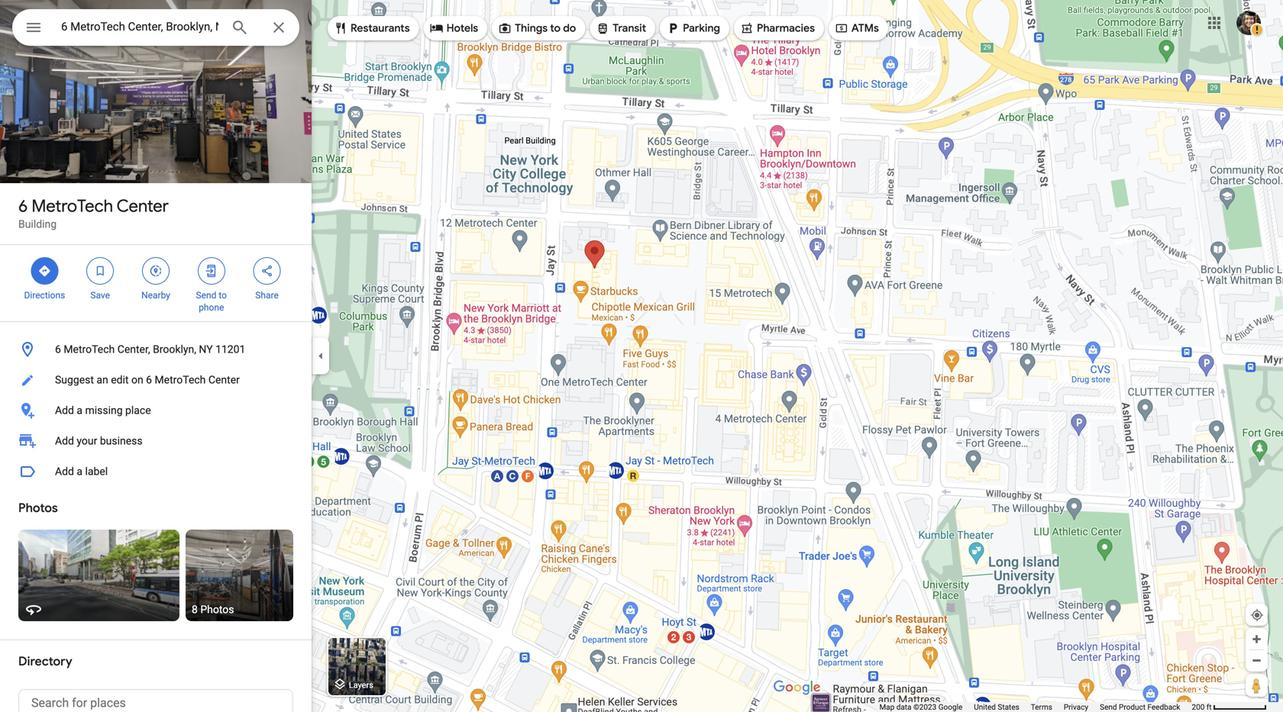 Task type: vqa. For each thing, say whether or not it's contained in the screenshot.
map
yes



Task type: describe. For each thing, give the bounding box(es) containing it.
place
[[125, 405, 151, 417]]

metrotech inside button
[[155, 374, 206, 387]]

to inside  things to do
[[550, 21, 561, 35]]

product
[[1119, 703, 1146, 712]]

send to phone
[[196, 290, 227, 313]]

directions
[[24, 290, 65, 301]]

directory
[[18, 654, 72, 670]]

add your business
[[55, 435, 143, 448]]

things
[[515, 21, 548, 35]]

add a missing place
[[55, 405, 151, 417]]


[[596, 20, 610, 37]]

data
[[897, 703, 912, 712]]

pharmacies
[[757, 21, 815, 35]]


[[260, 263, 274, 280]]

center,
[[117, 343, 150, 356]]

add a label
[[55, 466, 108, 478]]

business
[[100, 435, 143, 448]]

200 ft
[[1192, 703, 1212, 712]]

a for missing
[[77, 405, 83, 417]]

200 ft button
[[1192, 703, 1268, 712]]

8
[[192, 604, 198, 617]]

suggest
[[55, 374, 94, 387]]


[[740, 20, 754, 37]]

11201
[[216, 343, 246, 356]]

save
[[90, 290, 110, 301]]

footer inside google maps element
[[880, 703, 1192, 713]]

a for label
[[77, 466, 83, 478]]

6 metrotech center, brooklyn, ny 11201 button
[[0, 335, 312, 365]]

parking
[[683, 21, 720, 35]]

actions for 6 metrotech center region
[[0, 245, 312, 322]]

200
[[1192, 703, 1205, 712]]

states
[[998, 703, 1020, 712]]

send for send product feedback
[[1100, 703, 1117, 712]]

6 metrotech center, brooklyn, ny 11201
[[55, 343, 246, 356]]

share
[[255, 290, 279, 301]]

 things to do
[[498, 20, 576, 37]]

map data ©2023 google
[[880, 703, 963, 712]]

photos inside button
[[200, 604, 234, 617]]

add a label button
[[0, 457, 312, 487]]

privacy
[[1064, 703, 1089, 712]]

privacy button
[[1064, 703, 1089, 713]]

google maps element
[[0, 0, 1284, 713]]

 search field
[[12, 9, 299, 49]]


[[835, 20, 849, 37]]

layers
[[349, 681, 374, 691]]

brooklyn,
[[153, 343, 196, 356]]


[[24, 16, 43, 39]]

8 photos
[[192, 604, 234, 617]]

add for add your business
[[55, 435, 74, 448]]

none text field inside 6 metrotech center main content
[[18, 690, 293, 713]]

zoom in image
[[1251, 634, 1263, 646]]

building
[[18, 218, 57, 231]]

6 for center,
[[55, 343, 61, 356]]

add for add a missing place
[[55, 405, 74, 417]]



Task type: locate. For each thing, give the bounding box(es) containing it.
suggest an edit on 6 metrotech center
[[55, 374, 240, 387]]

restaurants
[[351, 21, 410, 35]]

an
[[97, 374, 108, 387]]

add left your
[[55, 435, 74, 448]]

2 vertical spatial add
[[55, 466, 74, 478]]


[[430, 20, 444, 37]]

to inside send to phone
[[219, 290, 227, 301]]

6 metrotech center building
[[18, 196, 169, 231]]

6 inside button
[[146, 374, 152, 387]]

2 vertical spatial metrotech
[[155, 374, 206, 387]]

1 vertical spatial photos
[[200, 604, 234, 617]]

nearby
[[141, 290, 170, 301]]

6 inside 'button'
[[55, 343, 61, 356]]

terms
[[1031, 703, 1053, 712]]

 restaurants
[[334, 20, 410, 37]]

send product feedback button
[[1100, 703, 1181, 713]]

collapse side panel image
[[312, 348, 329, 365]]

1 a from the top
[[77, 405, 83, 417]]

zoom out image
[[1251, 656, 1263, 667]]

to
[[550, 21, 561, 35], [219, 290, 227, 301]]

feedback
[[1148, 703, 1181, 712]]

add down suggest
[[55, 405, 74, 417]]

0 vertical spatial send
[[196, 290, 217, 301]]

1 horizontal spatial send
[[1100, 703, 1117, 712]]

photos right 8
[[200, 604, 234, 617]]

phone
[[199, 303, 224, 313]]

 atms
[[835, 20, 879, 37]]

photos down add a label
[[18, 501, 58, 516]]

do
[[563, 21, 576, 35]]


[[149, 263, 163, 280]]

footer containing map data ©2023 google
[[880, 703, 1192, 713]]

suggest an edit on 6 metrotech center button
[[0, 365, 312, 396]]

a
[[77, 405, 83, 417], [77, 466, 83, 478]]

metrotech inside 'button'
[[64, 343, 115, 356]]

6 inside 6 metrotech center building
[[18, 196, 28, 217]]

metrotech up building
[[32, 196, 113, 217]]

8 photos button
[[186, 530, 293, 622]]

send left product
[[1100, 703, 1117, 712]]

on
[[131, 374, 143, 387]]

add your business link
[[0, 426, 312, 457]]

6 up building
[[18, 196, 28, 217]]

united states button
[[974, 703, 1020, 713]]

1 vertical spatial a
[[77, 466, 83, 478]]

0 vertical spatial center
[[117, 196, 169, 217]]

2 a from the top
[[77, 466, 83, 478]]

send up phone
[[196, 290, 217, 301]]

 button
[[12, 9, 55, 49]]

 parking
[[666, 20, 720, 37]]

center
[[117, 196, 169, 217], [208, 374, 240, 387]]

None field
[[61, 18, 219, 36]]

3 add from the top
[[55, 466, 74, 478]]

google
[[939, 703, 963, 712]]

 transit
[[596, 20, 646, 37]]

6 up suggest
[[55, 343, 61, 356]]

0 horizontal spatial photos
[[18, 501, 58, 516]]

terms button
[[1031, 703, 1053, 713]]

transit
[[613, 21, 646, 35]]

center down 11201
[[208, 374, 240, 387]]

1 horizontal spatial center
[[208, 374, 240, 387]]

send
[[196, 290, 217, 301], [1100, 703, 1117, 712]]

edit
[[111, 374, 129, 387]]

metrotech
[[32, 196, 113, 217], [64, 343, 115, 356], [155, 374, 206, 387]]

0 horizontal spatial send
[[196, 290, 217, 301]]

1 vertical spatial add
[[55, 435, 74, 448]]

1 horizontal spatial 6
[[55, 343, 61, 356]]

atms
[[852, 21, 879, 35]]

2 add from the top
[[55, 435, 74, 448]]

a left "missing"
[[77, 405, 83, 417]]

missing
[[85, 405, 123, 417]]


[[205, 263, 218, 280]]

send product feedback
[[1100, 703, 1181, 712]]


[[93, 263, 107, 280]]

1 vertical spatial center
[[208, 374, 240, 387]]

send for send to phone
[[196, 290, 217, 301]]

united
[[974, 703, 996, 712]]

photos
[[18, 501, 58, 516], [200, 604, 234, 617]]

center up 
[[117, 196, 169, 217]]


[[334, 20, 348, 37]]

metrotech up "an"
[[64, 343, 115, 356]]

to left do on the left of the page
[[550, 21, 561, 35]]

add left label
[[55, 466, 74, 478]]

 pharmacies
[[740, 20, 815, 37]]

metrotech for center
[[32, 196, 113, 217]]

6
[[18, 196, 28, 217], [55, 343, 61, 356], [146, 374, 152, 387]]

0 horizontal spatial center
[[117, 196, 169, 217]]

hotels
[[447, 21, 478, 35]]


[[666, 20, 680, 37]]

send inside send product feedback button
[[1100, 703, 1117, 712]]

1 vertical spatial to
[[219, 290, 227, 301]]

add a missing place button
[[0, 396, 312, 426]]

 hotels
[[430, 20, 478, 37]]

1 vertical spatial 6
[[55, 343, 61, 356]]


[[498, 20, 512, 37]]

add
[[55, 405, 74, 417], [55, 435, 74, 448], [55, 466, 74, 478]]

1 add from the top
[[55, 405, 74, 417]]

2 horizontal spatial 6
[[146, 374, 152, 387]]

show your location image
[[1251, 609, 1264, 623]]

add for add a label
[[55, 466, 74, 478]]

2 vertical spatial 6
[[146, 374, 152, 387]]

to up phone
[[219, 290, 227, 301]]

a left label
[[77, 466, 83, 478]]

0 vertical spatial photos
[[18, 501, 58, 516]]

footer
[[880, 703, 1192, 713]]

0 vertical spatial to
[[550, 21, 561, 35]]

6 for center
[[18, 196, 28, 217]]

center inside button
[[208, 374, 240, 387]]

map
[[880, 703, 895, 712]]


[[38, 263, 51, 280]]

send inside send to phone
[[196, 290, 217, 301]]

1 vertical spatial send
[[1100, 703, 1117, 712]]

metrotech for center,
[[64, 343, 115, 356]]

1 horizontal spatial to
[[550, 21, 561, 35]]

0 horizontal spatial to
[[219, 290, 227, 301]]

0 vertical spatial 6
[[18, 196, 28, 217]]

united states
[[974, 703, 1020, 712]]

label
[[85, 466, 108, 478]]

show street view coverage image
[[1246, 675, 1268, 698]]

None text field
[[18, 690, 293, 713]]

ft
[[1207, 703, 1212, 712]]

metrotech down brooklyn,
[[155, 374, 206, 387]]

0 vertical spatial a
[[77, 405, 83, 417]]

1 horizontal spatial photos
[[200, 604, 234, 617]]

0 vertical spatial metrotech
[[32, 196, 113, 217]]

ny
[[199, 343, 213, 356]]

none field inside 6 metrotech center, brooklyn, ny 11201 field
[[61, 18, 219, 36]]

6 right on
[[146, 374, 152, 387]]

6 metrotech center main content
[[0, 0, 312, 713]]

0 horizontal spatial 6
[[18, 196, 28, 217]]

0 vertical spatial add
[[55, 405, 74, 417]]

1 vertical spatial metrotech
[[64, 343, 115, 356]]

6 MetroTech Center, Brooklyn, NY 11201 field
[[12, 9, 299, 46]]

metrotech inside 6 metrotech center building
[[32, 196, 113, 217]]

center inside 6 metrotech center building
[[117, 196, 169, 217]]

©2023
[[914, 703, 937, 712]]

your
[[77, 435, 97, 448]]



